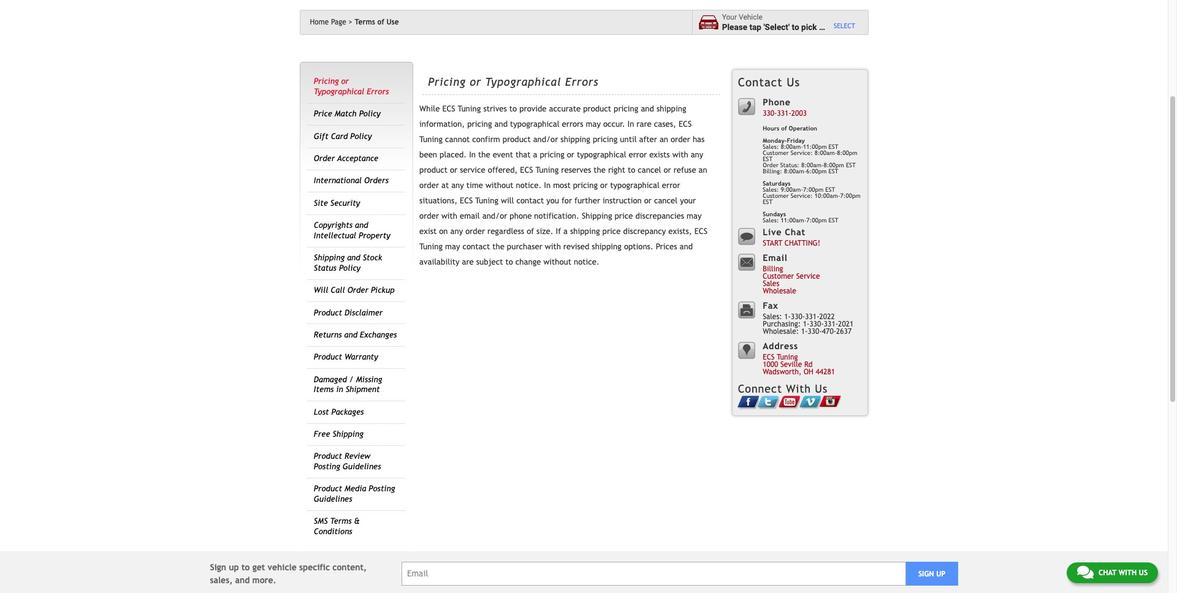 Task type: vqa. For each thing, say whether or not it's contained in the screenshot.
the middle Checkout
no



Task type: describe. For each thing, give the bounding box(es) containing it.
start
[[763, 239, 783, 248]]

order acceptance link
[[314, 154, 378, 163]]

select link
[[834, 22, 855, 30]]

2 service: from the top
[[791, 193, 813, 199]]

2 vertical spatial product
[[420, 166, 448, 175]]

home page link
[[310, 18, 353, 26]]

1000
[[763, 361, 778, 369]]

posting for product review posting guidelines
[[314, 462, 340, 472]]

international orders
[[314, 176, 389, 185]]

damaged / missing items in shipment link
[[314, 375, 382, 394]]

free
[[314, 430, 330, 439]]

product warranty
[[314, 353, 378, 362]]

connect
[[738, 383, 782, 396]]

guidelines for review
[[343, 462, 381, 472]]

1 vertical spatial price
[[603, 227, 621, 236]]

0 horizontal spatial contact
[[463, 242, 490, 251]]

your
[[722, 13, 737, 22]]

0 vertical spatial us
[[787, 75, 800, 89]]

pricing up "confirm"
[[467, 120, 492, 129]]

330- left 2637 at right bottom
[[810, 320, 824, 329]]

pricing up the occur.
[[614, 104, 639, 114]]

0 vertical spatial typographical
[[510, 120, 560, 129]]

connect with us
[[738, 383, 828, 396]]

placed.
[[440, 150, 467, 159]]

0 vertical spatial contact
[[517, 196, 544, 205]]

review
[[345, 452, 370, 461]]

vehicle inside sign up to get vehicle specific content, sales, and more.
[[268, 563, 297, 573]]

accurate
[[549, 104, 581, 114]]

or up "confirm"
[[470, 75, 482, 88]]

1 vertical spatial the
[[594, 166, 606, 175]]

billing
[[763, 265, 783, 274]]

2 customer from the top
[[763, 193, 789, 199]]

policy for gift card policy
[[350, 132, 372, 141]]

policy for price match policy
[[359, 109, 381, 119]]

terms of use
[[355, 18, 399, 26]]

refuse
[[674, 166, 696, 175]]

shipping and stock status policy
[[314, 253, 382, 273]]

0 vertical spatial price
[[615, 212, 633, 221]]

phone
[[510, 212, 532, 221]]

0 horizontal spatial pricing
[[314, 77, 339, 86]]

0 vertical spatial in
[[628, 120, 634, 129]]

gift card policy link
[[314, 132, 372, 141]]

0 vertical spatial an
[[660, 135, 668, 144]]

0 horizontal spatial notice.
[[516, 181, 542, 190]]

7:00pm down 6:00pm
[[803, 186, 824, 193]]

ecs right cases,
[[679, 120, 692, 129]]

gift card policy
[[314, 132, 372, 141]]

get
[[252, 563, 265, 573]]

or down placed.
[[450, 166, 458, 175]]

11:00pm
[[803, 143, 827, 150]]

returns
[[314, 330, 342, 340]]

chat inside live chat start chatting!
[[785, 227, 806, 237]]

will
[[501, 196, 514, 205]]

free shipping
[[314, 430, 364, 439]]

ecs up email
[[460, 196, 473, 205]]

status:
[[781, 162, 800, 169]]

pricing down the occur.
[[593, 135, 618, 144]]

1- left '2022'
[[803, 320, 810, 329]]

email
[[460, 212, 480, 221]]

are
[[462, 258, 474, 267]]

or up discrepancies
[[644, 196, 652, 205]]

330- inside phone 330-331-2003
[[763, 109, 777, 118]]

contact us
[[738, 75, 800, 89]]

sms terms & conditions link
[[314, 517, 360, 536]]

stock
[[363, 253, 382, 263]]

shipping up cases,
[[657, 104, 687, 114]]

2022
[[820, 313, 835, 322]]

errors inside the 'pricing or typographical errors'
[[367, 87, 389, 96]]

lost packages link
[[314, 408, 364, 417]]

friday
[[787, 137, 805, 144]]

order up exist
[[420, 212, 439, 221]]

2 vertical spatial a
[[564, 227, 568, 236]]

billing:
[[763, 168, 782, 175]]

us for connect
[[815, 383, 828, 396]]

7:00pm right 9:00am-
[[840, 193, 861, 199]]

0 horizontal spatial the
[[478, 150, 490, 159]]

will
[[314, 286, 328, 295]]

order inside hours of operation monday-friday sales: 8:00am-11:00pm est customer service: 8:00am-8:00pm est order status: 8:00am-8:00pm est billing: 8:00am-6:00pm est saturdays sales: 9:00am-7:00pm est customer service: 10:00am-7:00pm est sundays sales: 11:00am-7:00pm est
[[763, 162, 779, 169]]

ecs up information,
[[442, 104, 455, 114]]

size.
[[537, 227, 553, 236]]

sales link
[[763, 280, 780, 288]]

availability
[[420, 258, 460, 267]]

or up the instruction
[[600, 181, 608, 190]]

1 horizontal spatial notice.
[[574, 258, 600, 267]]

with up on
[[442, 212, 457, 221]]

product review posting guidelines
[[314, 452, 381, 472]]

fax sales: 1-330-331-2022 purchasing: 1-330-331-2021 wholesale: 1-330-470-2637
[[763, 300, 854, 336]]

change
[[516, 258, 541, 267]]

intellectual
[[314, 231, 356, 240]]

1 vertical spatial may
[[687, 212, 702, 221]]

product for product warranty
[[314, 353, 342, 362]]

with
[[786, 383, 811, 396]]

1 horizontal spatial in
[[544, 181, 551, 190]]

price
[[314, 109, 332, 119]]

2 horizontal spatial product
[[583, 104, 611, 114]]

order down email
[[466, 227, 485, 236]]

shipping inside shipping and stock status policy
[[314, 253, 345, 263]]

select
[[834, 22, 855, 29]]

1 horizontal spatial an
[[699, 166, 708, 175]]

6:00pm
[[807, 168, 827, 175]]

0 horizontal spatial a
[[533, 150, 537, 159]]

purchasing:
[[763, 320, 801, 329]]

information,
[[420, 120, 465, 129]]

oh
[[804, 368, 814, 377]]

customer service link
[[763, 272, 820, 281]]

1 horizontal spatial product
[[503, 135, 531, 144]]

until
[[620, 135, 637, 144]]

1 vertical spatial typographical
[[577, 150, 626, 159]]

0 vertical spatial 8:00pm
[[837, 150, 858, 156]]

exchanges
[[360, 330, 397, 340]]

and inside sign up to get vehicle specific content, sales, and more.
[[235, 576, 250, 585]]

live chat start chatting!
[[763, 227, 821, 248]]

guidelines for media
[[314, 495, 352, 504]]

missing
[[356, 375, 382, 384]]

44281
[[816, 368, 835, 377]]

international
[[314, 176, 362, 185]]

hours of operation monday-friday sales: 8:00am-11:00pm est customer service: 8:00am-8:00pm est order status: 8:00am-8:00pm est billing: 8:00am-6:00pm est saturdays sales: 9:00am-7:00pm est customer service: 10:00am-7:00pm est sundays sales: 11:00am-7:00pm est
[[763, 125, 861, 224]]

product review posting guidelines link
[[314, 452, 381, 472]]

returns and exchanges
[[314, 330, 397, 340]]

wholesale link
[[763, 287, 796, 296]]

1 horizontal spatial typographical
[[485, 75, 561, 88]]

1 vertical spatial cancel
[[654, 196, 678, 205]]

8:00am- up 6:00pm
[[815, 150, 837, 156]]

sign up button
[[906, 562, 958, 586]]

shipping and stock status policy link
[[314, 253, 382, 273]]

on
[[439, 227, 448, 236]]

free shipping link
[[314, 430, 364, 439]]

tuning down exist
[[420, 242, 443, 251]]

purchaser
[[507, 242, 543, 251]]

seville
[[781, 361, 802, 369]]

shipping up revised
[[570, 227, 600, 236]]

to right strives
[[510, 104, 517, 114]]

shipment
[[346, 385, 380, 394]]

errors
[[562, 120, 584, 129]]

order left has
[[671, 135, 690, 144]]

0 vertical spatial terms
[[355, 18, 375, 26]]

exists,
[[669, 227, 692, 236]]

chatting!
[[785, 239, 821, 248]]

or down exists
[[664, 166, 671, 175]]

330- down '2022'
[[808, 328, 822, 336]]

shipping down errors
[[561, 135, 591, 144]]

0 vertical spatial any
[[691, 150, 704, 159]]

1 vertical spatial any
[[451, 181, 464, 190]]

1 horizontal spatial pricing or typographical errors
[[428, 75, 599, 88]]

and down strives
[[495, 120, 508, 129]]

price match policy
[[314, 109, 381, 119]]

cannot
[[445, 135, 470, 144]]

8:00am- down 11:00pm
[[801, 162, 824, 169]]

match
[[335, 109, 357, 119]]

pricing up reserves
[[540, 150, 565, 159]]

site
[[314, 199, 328, 208]]

1 horizontal spatial order
[[347, 286, 369, 295]]

sales,
[[210, 576, 233, 585]]

discrepancies
[[636, 212, 684, 221]]

product disclaimer
[[314, 308, 383, 317]]

chat with us
[[1099, 569, 1148, 578]]

site security link
[[314, 199, 360, 208]]

posting for product media posting guidelines
[[369, 485, 395, 494]]

policy inside shipping and stock status policy
[[339, 264, 361, 273]]



Task type: locate. For each thing, give the bounding box(es) containing it.
2003
[[792, 109, 807, 118]]

2 horizontal spatial the
[[594, 166, 606, 175]]

of for terms
[[378, 18, 384, 26]]

order
[[314, 154, 335, 163], [763, 162, 779, 169], [347, 286, 369, 295]]

up for sign up to get vehicle specific content, sales, and more.
[[229, 563, 239, 573]]

0 horizontal spatial may
[[445, 242, 460, 251]]

the down regardless
[[493, 242, 505, 251]]

service: left '10:00am-'
[[791, 193, 813, 199]]

email billing customer service sales wholesale
[[763, 253, 820, 296]]

2 horizontal spatial of
[[781, 125, 787, 132]]

error down the until
[[629, 150, 647, 159]]

0 vertical spatial may
[[586, 120, 601, 129]]

or up reserves
[[567, 150, 575, 159]]

may down on
[[445, 242, 460, 251]]

0 vertical spatial without
[[486, 181, 514, 190]]

vehicle up more.
[[268, 563, 297, 573]]

sign for sign up
[[919, 570, 934, 579]]

product warranty link
[[314, 353, 378, 362]]

without down offered,
[[486, 181, 514, 190]]

to inside your vehicle please tap 'select' to pick a vehicle
[[792, 22, 799, 32]]

monday-
[[763, 137, 787, 144]]

page
[[331, 18, 346, 26]]

0 horizontal spatial chat
[[785, 227, 806, 237]]

0 vertical spatial error
[[629, 150, 647, 159]]

1 horizontal spatial chat
[[1099, 569, 1117, 578]]

sales: down the hours
[[763, 143, 779, 150]]

chat down 11:00am-
[[785, 227, 806, 237]]

with right comments image
[[1119, 569, 1137, 578]]

0 vertical spatial notice.
[[516, 181, 542, 190]]

tuning inside address ecs tuning 1000 seville rd wadsworth, oh 44281
[[777, 353, 798, 362]]

up inside sign up to get vehicle specific content, sales, and more.
[[229, 563, 239, 573]]

order down gift
[[314, 154, 335, 163]]

any
[[691, 150, 704, 159], [451, 181, 464, 190], [450, 227, 463, 236]]

use
[[387, 18, 399, 26]]

and/or down provide
[[533, 135, 558, 144]]

2 vertical spatial the
[[493, 242, 505, 251]]

1 horizontal spatial a
[[564, 227, 568, 236]]

11:00am-
[[781, 217, 807, 224]]

terms inside sms terms & conditions
[[330, 517, 352, 526]]

packages
[[331, 408, 364, 417]]

0 vertical spatial customer
[[763, 150, 789, 156]]

8:00am- up status:
[[781, 143, 803, 150]]

2 horizontal spatial may
[[687, 212, 702, 221]]

3 sales: from the top
[[763, 217, 779, 224]]

sign inside "button"
[[919, 570, 934, 579]]

pricing
[[614, 104, 639, 114], [467, 120, 492, 129], [593, 135, 618, 144], [540, 150, 565, 159], [573, 181, 598, 190]]

shipping up status on the left
[[314, 253, 345, 263]]

that
[[516, 150, 531, 159]]

notification.
[[534, 212, 579, 221]]

8:00pm right 11:00pm
[[837, 150, 858, 156]]

and left "stock" on the left of page
[[347, 253, 360, 263]]

1- up wholesale:
[[784, 313, 791, 322]]

chat right comments image
[[1099, 569, 1117, 578]]

1 horizontal spatial pricing
[[428, 75, 466, 88]]

1 vertical spatial chat
[[1099, 569, 1117, 578]]

or
[[470, 75, 482, 88], [341, 77, 349, 86], [567, 150, 575, 159], [450, 166, 458, 175], [664, 166, 671, 175], [600, 181, 608, 190], [644, 196, 652, 205]]

0 horizontal spatial product
[[420, 166, 448, 175]]

1 horizontal spatial contact
[[517, 196, 544, 205]]

2 horizontal spatial 331-
[[824, 320, 838, 329]]

3 customer from the top
[[763, 272, 794, 281]]

product inside product media posting guidelines
[[314, 485, 342, 494]]

us down "44281"
[[815, 383, 828, 396]]

1 vertical spatial guidelines
[[314, 495, 352, 504]]

330- up wholesale:
[[791, 313, 805, 322]]

order acceptance
[[314, 154, 378, 163]]

330-
[[763, 109, 777, 118], [791, 313, 805, 322], [810, 320, 824, 329], [808, 328, 822, 336]]

1 product from the top
[[314, 308, 342, 317]]

errors
[[565, 75, 599, 88], [367, 87, 389, 96]]

0 vertical spatial a
[[819, 22, 824, 32]]

product for product review posting guidelines
[[314, 452, 342, 461]]

1 vertical spatial policy
[[350, 132, 372, 141]]

ecs right the exists,
[[695, 227, 708, 236]]

at
[[442, 181, 449, 190]]

2637
[[836, 328, 852, 336]]

1 horizontal spatial and/or
[[533, 135, 558, 144]]

product media posting guidelines
[[314, 485, 395, 504]]

ecs inside address ecs tuning 1000 seville rd wadsworth, oh 44281
[[763, 353, 775, 362]]

most
[[553, 181, 571, 190]]

and up rare
[[641, 104, 654, 114]]

rd
[[804, 361, 813, 369]]

0 vertical spatial chat
[[785, 227, 806, 237]]

a
[[819, 22, 824, 32], [533, 150, 537, 159], [564, 227, 568, 236]]

product left 'media'
[[314, 485, 342, 494]]

billing link
[[763, 265, 783, 274]]

0 horizontal spatial sign
[[210, 563, 226, 573]]

0 vertical spatial cancel
[[638, 166, 661, 175]]

to inside sign up to get vehicle specific content, sales, and more.
[[242, 563, 250, 573]]

1 vertical spatial of
[[781, 125, 787, 132]]

2 vertical spatial may
[[445, 242, 460, 251]]

of inside hours of operation monday-friday sales: 8:00am-11:00pm est customer service: 8:00am-8:00pm est order status: 8:00am-8:00pm est billing: 8:00am-6:00pm est saturdays sales: 9:00am-7:00pm est customer service: 10:00am-7:00pm est sundays sales: 11:00am-7:00pm est
[[781, 125, 787, 132]]

1 sales: from the top
[[763, 143, 779, 150]]

2 vertical spatial customer
[[763, 272, 794, 281]]

sign up
[[919, 570, 946, 579]]

3 product from the top
[[314, 452, 342, 461]]

or inside the 'pricing or typographical errors'
[[341, 77, 349, 86]]

0 horizontal spatial pricing or typographical errors
[[314, 77, 389, 96]]

us up phone
[[787, 75, 800, 89]]

returns and exchanges link
[[314, 330, 397, 340]]

customer inside email billing customer service sales wholesale
[[763, 272, 794, 281]]

to left pick
[[792, 22, 799, 32]]

a right pick
[[819, 22, 824, 32]]

order left at
[[420, 181, 439, 190]]

2 product from the top
[[314, 353, 342, 362]]

errors up price match policy
[[367, 87, 389, 96]]

1 vertical spatial 8:00pm
[[824, 162, 844, 169]]

shipping down the "packages"
[[333, 430, 364, 439]]

sales: inside fax sales: 1-330-331-2022 purchasing: 1-330-331-2021 wholesale: 1-330-470-2637
[[763, 313, 782, 322]]

1 horizontal spatial us
[[815, 383, 828, 396]]

tuning down time
[[475, 196, 499, 205]]

and down product disclaimer link at the left bottom of the page
[[344, 330, 358, 340]]

2 vertical spatial any
[[450, 227, 463, 236]]

1 vertical spatial service:
[[791, 193, 813, 199]]

1 horizontal spatial the
[[493, 242, 505, 251]]

0 vertical spatial posting
[[314, 462, 340, 472]]

0 horizontal spatial an
[[660, 135, 668, 144]]

0 vertical spatial policy
[[359, 109, 381, 119]]

your
[[680, 196, 696, 205]]

guidelines down review
[[343, 462, 381, 472]]

any right at
[[451, 181, 464, 190]]

prices
[[656, 242, 677, 251]]

tap
[[750, 22, 762, 32]]

1 vertical spatial without
[[544, 258, 572, 267]]

7:00pm down '10:00am-'
[[807, 217, 827, 224]]

comments image
[[1077, 565, 1094, 580]]

disclaimer
[[345, 308, 383, 317]]

1 vertical spatial shipping
[[314, 253, 345, 263]]

pricing or typographical errors link
[[314, 77, 389, 96]]

us for chat
[[1139, 569, 1148, 578]]

live
[[763, 227, 782, 237]]

pricing or typographical errors up strives
[[428, 75, 599, 88]]

2 horizontal spatial order
[[763, 162, 779, 169]]

media
[[345, 485, 366, 494]]

1 vertical spatial posting
[[369, 485, 395, 494]]

cases,
[[654, 120, 676, 129]]

an down cases,
[[660, 135, 668, 144]]

1 vertical spatial in
[[469, 150, 476, 159]]

tuning left strives
[[458, 104, 481, 114]]

pricing or typographical errors up price match policy link
[[314, 77, 389, 96]]

1 vertical spatial error
[[662, 181, 680, 190]]

0 vertical spatial and/or
[[533, 135, 558, 144]]

up inside "button"
[[936, 570, 946, 579]]

1 horizontal spatial terms
[[355, 18, 375, 26]]

0 horizontal spatial typographical
[[314, 87, 364, 96]]

sales:
[[763, 143, 779, 150], [763, 186, 779, 193], [763, 217, 779, 224], [763, 313, 782, 322]]

ecs down that on the left top of page
[[520, 166, 533, 175]]

service
[[796, 272, 820, 281]]

in
[[628, 120, 634, 129], [469, 150, 476, 159], [544, 181, 551, 190]]

0 horizontal spatial vehicle
[[268, 563, 297, 573]]

1 service: from the top
[[791, 150, 813, 156]]

provide
[[520, 104, 547, 114]]

situations,
[[420, 196, 458, 205]]

tuning
[[458, 104, 481, 114], [420, 135, 443, 144], [536, 166, 559, 175], [475, 196, 499, 205], [420, 242, 443, 251], [777, 353, 798, 362]]

may right errors
[[586, 120, 601, 129]]

sms
[[314, 517, 328, 526]]

and inside copyrights and intellectual property
[[355, 221, 368, 230]]

2 vertical spatial us
[[1139, 569, 1148, 578]]

site security
[[314, 199, 360, 208]]

a inside your vehicle please tap 'select' to pick a vehicle
[[819, 22, 824, 32]]

1 horizontal spatial of
[[527, 227, 534, 236]]

331- inside phone 330-331-2003
[[777, 109, 792, 118]]

or up match
[[341, 77, 349, 86]]

product for product disclaimer
[[314, 308, 342, 317]]

typographical up the instruction
[[610, 181, 660, 190]]

product up returns
[[314, 308, 342, 317]]

pricing
[[428, 75, 466, 88], [314, 77, 339, 86]]

0 vertical spatial guidelines
[[343, 462, 381, 472]]

product for product media posting guidelines
[[314, 485, 342, 494]]

an right refuse
[[699, 166, 708, 175]]

ecs
[[442, 104, 455, 114], [679, 120, 692, 129], [520, 166, 533, 175], [460, 196, 473, 205], [695, 227, 708, 236], [763, 353, 775, 362]]

for
[[562, 196, 572, 205]]

further
[[575, 196, 600, 205]]

2 vertical spatial typographical
[[610, 181, 660, 190]]

conditions
[[314, 527, 352, 536]]

time
[[467, 181, 483, 190]]

sign for sign up to get vehicle specific content, sales, and more.
[[210, 563, 226, 573]]

guidelines inside product review posting guidelines
[[343, 462, 381, 472]]

1 horizontal spatial errors
[[565, 75, 599, 88]]

without down revised
[[544, 258, 572, 267]]

0 horizontal spatial 331-
[[777, 109, 792, 118]]

to left 'change'
[[506, 258, 513, 267]]

1 horizontal spatial sign
[[919, 570, 934, 579]]

typographical up match
[[314, 87, 364, 96]]

in left most
[[544, 181, 551, 190]]

pricing or typographical errors
[[428, 75, 599, 88], [314, 77, 389, 96]]

product media posting guidelines link
[[314, 485, 395, 504]]

1 horizontal spatial 331-
[[805, 313, 820, 322]]

0 horizontal spatial order
[[314, 154, 335, 163]]

home
[[310, 18, 329, 26]]

1 vertical spatial contact
[[463, 242, 490, 251]]

and right the sales, at bottom left
[[235, 576, 250, 585]]

to left get
[[242, 563, 250, 573]]

1 horizontal spatial posting
[[369, 485, 395, 494]]

may down your
[[687, 212, 702, 221]]

tuning up been
[[420, 135, 443, 144]]

sign up to get vehicle specific content, sales, and more.
[[210, 563, 367, 585]]

1 vertical spatial product
[[503, 135, 531, 144]]

product inside product review posting guidelines
[[314, 452, 342, 461]]

2 horizontal spatial in
[[628, 120, 634, 129]]

will call order pickup
[[314, 286, 395, 295]]

instruction
[[603, 196, 642, 205]]

product
[[583, 104, 611, 114], [503, 135, 531, 144], [420, 166, 448, 175]]

8:00am- up 9:00am-
[[784, 168, 807, 175]]

posting inside product review posting guidelines
[[314, 462, 340, 472]]

0 vertical spatial vehicle
[[826, 22, 852, 32]]

2 horizontal spatial a
[[819, 22, 824, 32]]

to right right in the top of the page
[[628, 166, 635, 175]]

vehicle inside your vehicle please tap 'select' to pick a vehicle
[[826, 22, 852, 32]]

4 product from the top
[[314, 485, 342, 494]]

with down "if"
[[545, 242, 561, 251]]

typographical
[[485, 75, 561, 88], [314, 87, 364, 96]]

2 vertical spatial in
[[544, 181, 551, 190]]

0 horizontal spatial of
[[378, 18, 384, 26]]

0 vertical spatial of
[[378, 18, 384, 26]]

shipping inside while ecs tuning strives to provide accurate product pricing and shipping information, pricing and typographical errors may occur. in rare cases, ecs tuning cannot confirm product and/or shipping pricing until after an order has been placed. in the event that a pricing or typographical error exists with any product or service offered, ecs tuning reserves the right to cancel or refuse an order at any time without notice. in most pricing or typographical error situations, ecs tuning will contact you for further instruction or cancel your order with email and/or phone notification. shipping price discrepancies may exist on any order regardless of size. if a shipping price discrepancy exists, ecs tuning may contact the purchaser with revised shipping options. prices and availability are subject to change without notice.
[[582, 212, 612, 221]]

of inside while ecs tuning strives to provide accurate product pricing and shipping information, pricing and typographical errors may occur. in rare cases, ecs tuning cannot confirm product and/or shipping pricing until after an order has been placed. in the event that a pricing or typographical error exists with any product or service offered, ecs tuning reserves the right to cancel or refuse an order at any time without notice. in most pricing or typographical error situations, ecs tuning will contact you for further instruction or cancel your order with email and/or phone notification. shipping price discrepancies may exist on any order regardless of size. if a shipping price discrepancy exists, ecs tuning may contact the purchaser with revised shipping options. prices and availability are subject to change without notice.
[[527, 227, 534, 236]]

0 vertical spatial the
[[478, 150, 490, 159]]

and down the exists,
[[680, 242, 693, 251]]

2 vertical spatial policy
[[339, 264, 361, 273]]

0 horizontal spatial terms
[[330, 517, 352, 526]]

tuning up most
[[536, 166, 559, 175]]

shipping right revised
[[592, 242, 622, 251]]

the left right in the top of the page
[[594, 166, 606, 175]]

0 horizontal spatial error
[[629, 150, 647, 159]]

Email email field
[[402, 562, 906, 586]]

and/or up regardless
[[482, 212, 507, 221]]

confirm
[[472, 135, 500, 144]]

1 vertical spatial customer
[[763, 193, 789, 199]]

0 horizontal spatial in
[[469, 150, 476, 159]]

if
[[556, 227, 561, 236]]

0 vertical spatial shipping
[[582, 212, 612, 221]]

chat with us link
[[1067, 563, 1158, 584]]

and/or
[[533, 135, 558, 144], [482, 212, 507, 221]]

exists
[[650, 150, 670, 159]]

2 vertical spatial shipping
[[333, 430, 364, 439]]

10:00am-
[[815, 193, 840, 199]]

331-
[[777, 109, 792, 118], [805, 313, 820, 322], [824, 320, 838, 329]]

notice. down offered,
[[516, 181, 542, 190]]

sales: down billing:
[[763, 186, 779, 193]]

will call order pickup link
[[314, 286, 395, 295]]

sales
[[763, 280, 780, 288]]

you
[[546, 196, 559, 205]]

us right comments image
[[1139, 569, 1148, 578]]

errors up accurate
[[565, 75, 599, 88]]

the down "confirm"
[[478, 150, 490, 159]]

and inside shipping and stock status policy
[[347, 253, 360, 263]]

error down refuse
[[662, 181, 680, 190]]

more.
[[252, 576, 276, 585]]

notice. down revised
[[574, 258, 600, 267]]

typographical up right in the top of the page
[[577, 150, 626, 159]]

1 vertical spatial and/or
[[482, 212, 507, 221]]

revised
[[563, 242, 590, 251]]

home page
[[310, 18, 346, 26]]

address
[[763, 341, 798, 351]]

in left rare
[[628, 120, 634, 129]]

policy right match
[[359, 109, 381, 119]]

lost
[[314, 408, 329, 417]]

the
[[478, 150, 490, 159], [594, 166, 606, 175], [493, 242, 505, 251]]

0 vertical spatial service:
[[791, 150, 813, 156]]

to
[[792, 22, 799, 32], [510, 104, 517, 114], [628, 166, 635, 175], [506, 258, 513, 267], [242, 563, 250, 573]]

2 sales: from the top
[[763, 186, 779, 193]]

product up that on the left top of page
[[503, 135, 531, 144]]

posting inside product media posting guidelines
[[369, 485, 395, 494]]

service: down friday
[[791, 150, 813, 156]]

330- down phone
[[763, 109, 777, 118]]

guidelines inside product media posting guidelines
[[314, 495, 352, 504]]

tuning down address
[[777, 353, 798, 362]]

in
[[336, 385, 343, 394]]

with
[[673, 150, 688, 159], [442, 212, 457, 221], [545, 242, 561, 251], [1119, 569, 1137, 578]]

pricing up further
[[573, 181, 598, 190]]

with up refuse
[[673, 150, 688, 159]]

1 horizontal spatial may
[[586, 120, 601, 129]]

typographical inside the 'pricing or typographical errors'
[[314, 87, 364, 96]]

1 vertical spatial us
[[815, 383, 828, 396]]

terms
[[355, 18, 375, 26], [330, 517, 352, 526]]

pickup
[[371, 286, 395, 295]]

4 sales: from the top
[[763, 313, 782, 322]]

up for sign up
[[936, 570, 946, 579]]

1 horizontal spatial without
[[544, 258, 572, 267]]

shipping down further
[[582, 212, 612, 221]]

offered,
[[488, 166, 518, 175]]

been
[[420, 150, 437, 159]]

of for hours
[[781, 125, 787, 132]]

1 customer from the top
[[763, 150, 789, 156]]

security
[[330, 199, 360, 208]]

ecs down address
[[763, 353, 775, 362]]

est
[[829, 143, 839, 150], [763, 156, 773, 162], [846, 162, 856, 169], [829, 168, 839, 175], [826, 186, 835, 193], [763, 199, 773, 205], [829, 217, 839, 224]]

1 vertical spatial notice.
[[574, 258, 600, 267]]

reserves
[[561, 166, 591, 175]]

1- right wholesale:
[[801, 328, 808, 336]]

terms up conditions
[[330, 517, 352, 526]]

in up service
[[469, 150, 476, 159]]

product down returns
[[314, 353, 342, 362]]

0 horizontal spatial and/or
[[482, 212, 507, 221]]

posting right 'media'
[[369, 485, 395, 494]]

damaged / missing items in shipment
[[314, 375, 382, 394]]

sign inside sign up to get vehicle specific content, sales, and more.
[[210, 563, 226, 573]]

posting down free
[[314, 462, 340, 472]]

exist
[[420, 227, 437, 236]]

1 horizontal spatial vehicle
[[826, 22, 852, 32]]



